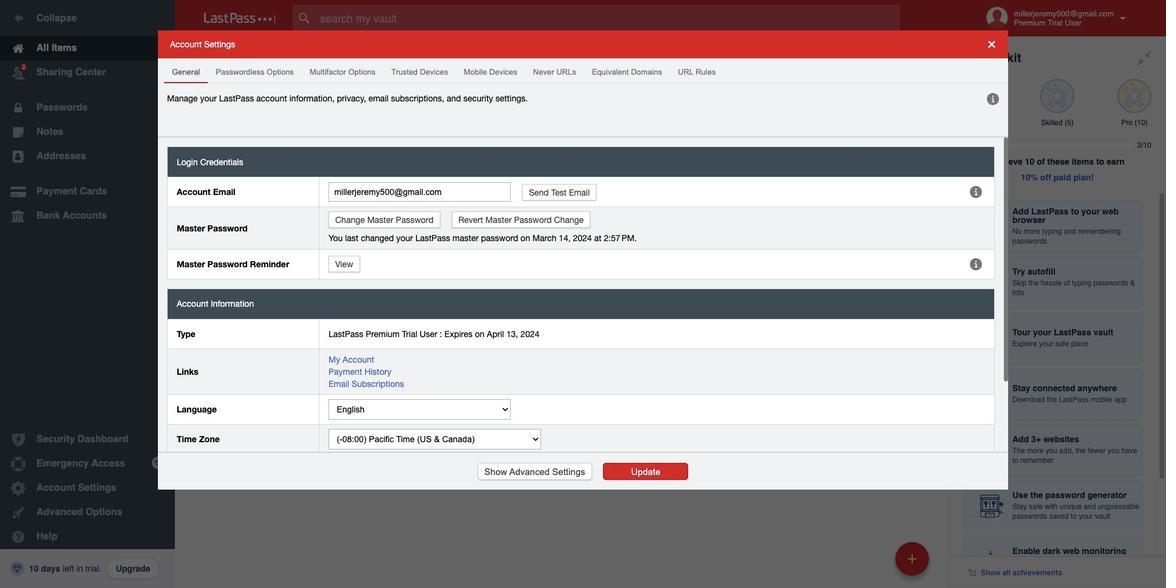Task type: vqa. For each thing, say whether or not it's contained in the screenshot.
new item element on the right of the page
no



Task type: locate. For each thing, give the bounding box(es) containing it.
new item navigation
[[891, 538, 937, 588]]

Search search field
[[293, 5, 924, 32]]

new item image
[[908, 554, 917, 563]]



Task type: describe. For each thing, give the bounding box(es) containing it.
lastpass image
[[204, 13, 276, 24]]

vault options navigation
[[175, 36, 949, 73]]

search my vault text field
[[293, 5, 924, 32]]

main navigation navigation
[[0, 0, 175, 588]]



